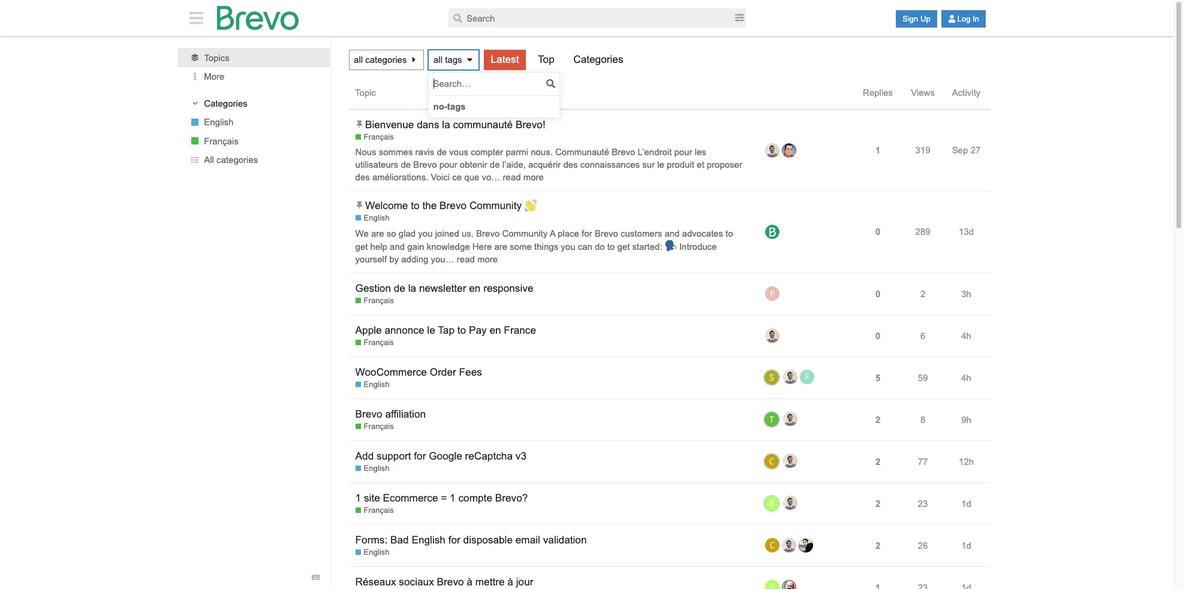 Task type: vqa. For each thing, say whether or not it's contained in the screenshot.
WHERE on the top
no



Task type: locate. For each thing, give the bounding box(es) containing it.
vo…
[[482, 172, 501, 182]]

Search… search field
[[433, 75, 544, 93]]

1 vertical spatial la
[[408, 283, 416, 295]]

2 button
[[873, 407, 884, 434], [873, 449, 884, 476], [873, 491, 884, 518], [873, 533, 884, 560]]

this topic is pinned for you; it will display at the top of its category image up nous
[[356, 121, 363, 128]]

le left tap
[[427, 325, 435, 337]]

2 button down 5 button
[[873, 407, 884, 434]]

ahudavert - frequent poster image for compte
[[783, 496, 798, 511]]

4h link for woocommerce order fees
[[959, 364, 975, 392]]

1 vertical spatial 4h
[[962, 373, 972, 383]]

français link down "site"
[[356, 506, 394, 517]]

6
[[921, 331, 926, 341]]

voici
[[431, 172, 450, 182]]

0 vertical spatial read more
[[503, 172, 544, 182]]

0 vertical spatial for
[[582, 228, 592, 239]]

0 vertical spatial you
[[418, 228, 433, 239]]

ahudavert - frequent poster image for v3
[[783, 454, 798, 469]]

des down utilisateurs
[[356, 172, 370, 182]]

0 button
[[873, 219, 884, 246], [873, 281, 884, 308], [873, 323, 884, 350]]

1 horizontal spatial categories
[[574, 53, 624, 65]]

0 horizontal spatial and
[[390, 242, 405, 252]]

1d right '26'
[[962, 541, 972, 551]]

welcome to the brevo community
[[365, 200, 525, 212]]

brevo up do
[[595, 228, 618, 239]]

en
[[469, 283, 481, 295], [490, 325, 501, 337]]

1 horizontal spatial categories
[[366, 55, 407, 65]]

0 vertical spatial 4h
[[962, 331, 972, 341]]

0 for gestion de la newsletter en responsive
[[876, 289, 881, 299]]

are up help
[[371, 228, 384, 239]]

3 0 from the top
[[876, 331, 881, 341]]

ahudavert - frequent poster image
[[783, 370, 798, 385], [783, 412, 798, 427], [783, 454, 798, 469], [783, 496, 798, 511], [782, 539, 797, 553]]

1 inside button
[[876, 145, 881, 156]]

joined
[[435, 228, 459, 239]]

0 vertical spatial this topic is pinned for you; it will display at the top of its category image
[[356, 121, 363, 128]]

sign
[[903, 14, 919, 23]]

1d for forms: bad english for disposable email validation
[[962, 541, 972, 551]]

categories down the search text field
[[574, 53, 624, 65]]

1 vertical spatial community
[[502, 228, 548, 239]]

0 horizontal spatial pour
[[440, 160, 458, 170]]

welcome to the brevo community link
[[365, 191, 537, 221]]

add support for google recaptcha v3
[[356, 451, 527, 463]]

2 button left 77
[[873, 449, 884, 476]]

1 horizontal spatial get
[[618, 242, 630, 252]]

à left jour
[[508, 577, 514, 589]]

proposer
[[707, 160, 743, 170]]

2 horizontal spatial 1
[[876, 145, 881, 156]]

1 vertical spatial and
[[390, 242, 405, 252]]

for inside 'link'
[[414, 451, 426, 463]]

1 vertical spatial 0 button
[[873, 281, 884, 308]]

nous.
[[531, 147, 553, 157]]

read down here
[[457, 254, 475, 264]]

open advanced search image
[[736, 13, 745, 22]]

france
[[504, 325, 536, 337]]

4 2 button from the top
[[873, 533, 884, 560]]

1 horizontal spatial des
[[564, 160, 578, 170]]

and up by
[[390, 242, 405, 252]]

français link
[[178, 132, 330, 151], [356, 132, 394, 143], [356, 296, 394, 307], [356, 338, 394, 349], [356, 422, 394, 433], [356, 506, 394, 517]]

get down we
[[356, 242, 368, 252]]

1 4h link from the top
[[959, 322, 975, 350]]

2 button for compte
[[873, 491, 884, 518]]

for
[[582, 228, 592, 239], [414, 451, 426, 463], [449, 535, 461, 547]]

you…
[[431, 254, 455, 264]]

obtenir
[[460, 160, 488, 170]]

all up "topic" at the top left
[[354, 55, 363, 65]]

2 left '26'
[[876, 541, 881, 551]]

français down "site"
[[364, 506, 394, 515]]

1 vertical spatial 1d link
[[959, 532, 975, 560]]

0 horizontal spatial are
[[371, 228, 384, 239]]

1d down 12h
[[962, 499, 972, 509]]

1 vertical spatial this topic is pinned for you; it will display at the top of its category image
[[356, 202, 363, 209]]

2 vertical spatial for
[[449, 535, 461, 547]]

categories down the more
[[204, 98, 248, 108]]

français link for brevo
[[356, 422, 394, 433]]

categories link
[[567, 50, 631, 70]]

read more down l'aide,
[[503, 172, 544, 182]]

community down vo…
[[470, 200, 522, 212]]

to left the "the"
[[411, 200, 420, 212]]

1 all from the left
[[354, 55, 363, 65]]

1 vertical spatial categories
[[204, 98, 248, 108]]

0 horizontal spatial read
[[457, 254, 475, 264]]

you down place
[[561, 242, 576, 252]]

brevo community image
[[217, 6, 299, 30]]

1 horizontal spatial à
[[508, 577, 514, 589]]

le inside nous sommes ravis de vous compter parmi nous.   communauté brevo l'endroit pour les utilisateurs de brevo pour obtenir de l'aide, acquérir des connaissances sur le produit et proposer des améliorations.   voici ce que vo…
[[658, 160, 665, 170]]

de inside the gestion de la newsletter en responsive link
[[394, 283, 406, 295]]

2 button left "23" on the right of page
[[873, 491, 884, 518]]

1d link
[[959, 490, 975, 518], [959, 532, 975, 560]]

0 horizontal spatial all
[[354, 55, 363, 65]]

1 vertical spatial you
[[561, 242, 576, 252]]

0 horizontal spatial read more
[[457, 254, 498, 264]]

and up speaking_head icon at the right top of page
[[665, 228, 680, 239]]

validation
[[543, 535, 587, 547]]

à left mettre
[[467, 577, 473, 589]]

1 horizontal spatial read more
[[503, 172, 544, 182]]

1 horizontal spatial all
[[434, 55, 443, 65]]

2 left 77
[[876, 457, 881, 467]]

ahudavert - frequent poster image right capricorn - original poster, most recent poster image
[[783, 454, 798, 469]]

0 horizontal spatial categories
[[204, 98, 248, 108]]

0 vertical spatial 0 button
[[873, 219, 884, 246]]

en right pay
[[490, 325, 501, 337]]

1 vertical spatial 0
[[876, 289, 881, 299]]

=
[[441, 493, 447, 505]]

to right tap
[[458, 325, 466, 337]]

français link up nous
[[356, 132, 394, 143]]

français
[[364, 133, 394, 142], [204, 136, 239, 146], [364, 296, 394, 305], [364, 338, 394, 347], [364, 422, 394, 431], [364, 506, 394, 515]]

speaking_head image
[[665, 240, 677, 252]]

4h for apple annonce le tap to pay en france
[[962, 331, 972, 341]]

les
[[695, 147, 707, 157]]

2 vertical spatial 0
[[876, 331, 881, 341]]

2 4h from the top
[[962, 373, 972, 383]]

0 vertical spatial en
[[469, 283, 481, 295]]

le right sur
[[658, 160, 665, 170]]

français link down the gestion
[[356, 296, 394, 307]]

english down forms:
[[364, 548, 390, 557]]

améliorations.
[[373, 172, 429, 182]]

radio item inside main content
[[429, 96, 560, 117]]

0 vertical spatial la
[[442, 119, 450, 131]]

all categories
[[204, 155, 258, 165]]

2 à from the left
[[508, 577, 514, 589]]

ahudavert - frequent poster image left the fibo - frequent poster icon
[[783, 370, 798, 385]]

0 vertical spatial community
[[470, 200, 522, 212]]

des down communauté
[[564, 160, 578, 170]]

this topic is pinned for you; it will display at the top of its category image left welcome
[[356, 202, 363, 209]]

1 left "site"
[[356, 493, 361, 505]]

english for 26
[[364, 548, 390, 557]]

1
[[876, 145, 881, 156], [356, 493, 361, 505], [450, 493, 456, 505]]

a
[[550, 228, 555, 239]]

1 vertical spatial le
[[427, 325, 435, 337]]

you up gain
[[418, 228, 433, 239]]

2 0 from the top
[[876, 289, 881, 299]]

1d link down 12h
[[959, 490, 975, 518]]

parmi
[[506, 147, 529, 157]]

français link up all categories on the left top of page
[[178, 132, 330, 151]]

0 vertical spatial 1d
[[962, 499, 972, 509]]

2 get from the left
[[618, 242, 630, 252]]

more
[[524, 172, 544, 182], [478, 254, 498, 264]]

more down here
[[478, 254, 498, 264]]

woocommerce
[[356, 367, 427, 379]]

1 horizontal spatial are
[[495, 242, 508, 252]]

français down the gestion
[[364, 296, 394, 305]]

all
[[204, 155, 214, 165]]

0 horizontal spatial la
[[408, 283, 416, 295]]

and
[[665, 228, 680, 239], [390, 242, 405, 252]]

main content
[[178, 36, 997, 590]]

to inside "link"
[[458, 325, 466, 337]]

all left tags
[[434, 55, 443, 65]]

annonce
[[385, 325, 425, 337]]

1 for 1 site ecommerce = 1 compte brevo?
[[356, 493, 361, 505]]

à
[[467, 577, 473, 589], [508, 577, 514, 589]]

gestion
[[356, 283, 391, 295]]

this topic is pinned for you; it will display at the top of its category image
[[356, 121, 363, 128], [356, 202, 363, 209]]

2 1d link from the top
[[959, 532, 975, 560]]

0 vertical spatial pour
[[675, 147, 693, 157]]

1 right =
[[450, 493, 456, 505]]

2 button left '26'
[[873, 533, 884, 560]]

search image
[[546, 79, 555, 88]]

français down the apple
[[364, 338, 394, 347]]

1 horizontal spatial 1
[[450, 493, 456, 505]]

1 horizontal spatial more
[[524, 172, 544, 182]]

2 1d from the top
[[962, 541, 972, 551]]

community up the "some"
[[502, 228, 548, 239]]

0 vertical spatial des
[[564, 160, 578, 170]]

1 vertical spatial are
[[495, 242, 508, 252]]

apple annonce le tap to pay en france link
[[356, 316, 536, 346]]

us.
[[462, 228, 474, 239]]

apple annonce le tap to pay en france
[[356, 325, 536, 337]]

appcrazee - most recent poster image
[[782, 143, 797, 158]]

3 2 button from the top
[[873, 491, 884, 518]]

5
[[876, 373, 881, 383]]

are
[[371, 228, 384, 239], [495, 242, 508, 252]]

bienvenue dans la communauté brevo! link
[[365, 110, 546, 140]]

brevo right sociaux at the bottom of page
[[437, 577, 464, 589]]

1 vertical spatial en
[[490, 325, 501, 337]]

brevo
[[612, 147, 636, 157], [414, 160, 437, 170], [440, 200, 467, 212], [476, 228, 500, 239], [595, 228, 618, 239], [356, 409, 383, 421], [437, 577, 464, 589]]

3h link
[[959, 280, 975, 308]]

français link down the apple
[[356, 338, 394, 349]]

more down acquérir
[[524, 172, 544, 182]]

0 vertical spatial 1d link
[[959, 490, 975, 518]]

2 vertical spatial 0 button
[[873, 323, 884, 350]]

0 horizontal spatial more
[[478, 254, 498, 264]]

pay
[[469, 325, 487, 337]]

2 2 button from the top
[[873, 449, 884, 476]]

ahudavert - frequent poster image left mohit - most recent poster image
[[782, 539, 797, 553]]

categories right all
[[217, 155, 258, 165]]

2 this topic is pinned for you; it will display at the top of its category image from the top
[[356, 202, 363, 209]]

0 for apple annonce le tap to pay en france
[[876, 331, 881, 341]]

0 horizontal spatial categories
[[217, 155, 258, 165]]

activity button
[[946, 77, 991, 109]]

replies
[[863, 87, 893, 98]]

knowledge
[[427, 242, 470, 252]]

français for brevo
[[364, 422, 394, 431]]

english down add
[[364, 464, 390, 473]]

0 vertical spatial 0
[[876, 227, 881, 237]]

4h link up the 9h link
[[959, 364, 975, 392]]

0 vertical spatial le
[[658, 160, 665, 170]]

for up can
[[582, 228, 592, 239]]

main content containing latest
[[178, 36, 997, 590]]

0 horizontal spatial for
[[414, 451, 426, 463]]

english link for woocommerce
[[356, 380, 390, 391]]

4h up the 9h link
[[962, 373, 972, 383]]

bad
[[391, 535, 409, 547]]

radio item
[[429, 96, 560, 117]]

all for all tags
[[434, 55, 443, 65]]

ahudavert - frequent poster image right brexor - original poster, most recent poster icon
[[783, 496, 798, 511]]

0 horizontal spatial des
[[356, 172, 370, 182]]

this topic is pinned for you; it will display at the top of its category image for bienvenue
[[356, 121, 363, 128]]

1 vertical spatial 4h link
[[959, 364, 975, 392]]

2 horizontal spatial for
[[582, 228, 592, 239]]

0 horizontal spatial à
[[467, 577, 473, 589]]

for left google
[[414, 451, 426, 463]]

compter
[[471, 147, 504, 157]]

de right the gestion
[[394, 283, 406, 295]]

français link for 1
[[356, 506, 394, 517]]

1 1d from the top
[[962, 499, 972, 509]]

mohit - most recent poster image
[[799, 539, 813, 553]]

for inside the we are so glad you joined us.   brevo community a place for brevo customers and advocates to get help and gain knowledge   here are some things you can do to get started:
[[582, 228, 592, 239]]

4h down 3h at the right of page
[[962, 331, 972, 341]]

top
[[538, 53, 555, 65]]

ahudavert - original poster, most recent poster image
[[765, 329, 780, 343]]

help
[[371, 242, 388, 252]]

2 down 5 button
[[876, 415, 881, 425]]

289
[[916, 227, 931, 237]]

0 vertical spatial read
[[503, 172, 521, 182]]

compte
[[459, 493, 493, 505]]

1 vertical spatial read
[[457, 254, 475, 264]]

english link down woocommerce
[[356, 380, 390, 391]]

we
[[356, 228, 369, 239]]

views button
[[901, 77, 946, 109]]

system - original poster, most recent poster image
[[765, 225, 780, 239]]

2 left "23" on the right of page
[[876, 499, 881, 509]]

1 left 319
[[876, 145, 881, 156]]

1 4h from the top
[[962, 331, 972, 341]]

1 horizontal spatial le
[[658, 160, 665, 170]]

français down bienvenue
[[364, 133, 394, 142]]

1d link for forms: bad english for disposable email validation
[[959, 532, 975, 560]]

1 horizontal spatial la
[[442, 119, 450, 131]]

activity
[[953, 87, 981, 98]]

0 horizontal spatial en
[[469, 283, 481, 295]]

1 horizontal spatial read
[[503, 172, 521, 182]]

categories
[[366, 55, 407, 65], [217, 155, 258, 165]]

0 vertical spatial and
[[665, 228, 680, 239]]

read down l'aide,
[[503, 172, 521, 182]]

english link down add
[[356, 464, 390, 475]]

1 this topic is pinned for you; it will display at the top of its category image from the top
[[356, 121, 363, 128]]

4h link
[[959, 322, 975, 350], [959, 364, 975, 392]]

la right dans
[[442, 119, 450, 131]]

2 4h link from the top
[[959, 364, 975, 392]]

log
[[958, 14, 971, 23]]

1 horizontal spatial and
[[665, 228, 680, 239]]

list image
[[192, 156, 199, 164]]

woocommerce order fees
[[356, 367, 482, 379]]

tap
[[438, 325, 455, 337]]

brevo down ravis
[[414, 160, 437, 170]]

for left disposable
[[449, 535, 461, 547]]

0 vertical spatial categories
[[366, 55, 407, 65]]

english down welcome
[[364, 214, 390, 223]]

top link
[[531, 50, 562, 70]]

categories up "topic" at the top left
[[366, 55, 407, 65]]

english down woocommerce
[[364, 380, 390, 389]]

la down adding
[[408, 283, 416, 295]]

2 0 button from the top
[[873, 281, 884, 308]]

1 horizontal spatial en
[[490, 325, 501, 337]]

1 vertical spatial categories
[[217, 155, 258, 165]]

1 vertical spatial 1d
[[962, 541, 972, 551]]

v3
[[516, 451, 527, 463]]

0 horizontal spatial 1
[[356, 493, 361, 505]]

français for apple
[[364, 338, 394, 347]]

4h link for apple annonce le tap to pay en france
[[959, 322, 975, 350]]

0 horizontal spatial get
[[356, 242, 368, 252]]

1 0 from the top
[[876, 227, 881, 237]]

1 vertical spatial read more
[[457, 254, 498, 264]]

en right newsletter
[[469, 283, 481, 295]]

get down customers
[[618, 242, 630, 252]]

brevo up connaissances
[[612, 147, 636, 157]]

des
[[564, 160, 578, 170], [356, 172, 370, 182]]

forms: bad english for disposable email validation
[[356, 535, 587, 547]]

fees
[[459, 367, 482, 379]]

0 vertical spatial 4h link
[[959, 322, 975, 350]]

et
[[697, 160, 705, 170]]

français link down brevo affiliation
[[356, 422, 394, 433]]

pour up voici
[[440, 160, 458, 170]]

1d link right '26'
[[959, 532, 975, 560]]

english link down forms:
[[356, 548, 390, 559]]

1 vertical spatial des
[[356, 172, 370, 182]]

1 horizontal spatial for
[[449, 535, 461, 547]]

read more down here
[[457, 254, 498, 264]]

français down brevo affiliation
[[364, 422, 394, 431]]

de up améliorations.
[[401, 160, 411, 170]]

topics link
[[178, 48, 330, 67]]

2 all from the left
[[434, 55, 443, 65]]

0 vertical spatial categories
[[574, 53, 624, 65]]

1 vertical spatial for
[[414, 451, 426, 463]]

add support for google recaptcha v3 link
[[356, 442, 527, 472]]

1 1d link from the top
[[959, 490, 975, 518]]

read more
[[503, 172, 544, 182], [457, 254, 498, 264]]

la for dans
[[442, 119, 450, 131]]

12h link
[[956, 448, 977, 476]]

are right here
[[495, 242, 508, 252]]

0 horizontal spatial le
[[427, 325, 435, 337]]

3 0 button from the top
[[873, 323, 884, 350]]



Task type: describe. For each thing, give the bounding box(es) containing it.
sign up
[[903, 14, 931, 23]]

0 vertical spatial more
[[524, 172, 544, 182]]

nous sommes ravis de vous compter parmi nous.   communauté brevo l'endroit pour les utilisateurs de brevo pour obtenir de l'aide, acquérir des connaissances sur le produit et proposer des améliorations.   voici ce que vo…
[[356, 147, 743, 182]]

capricorn - original poster, most recent poster image
[[764, 454, 780, 470]]

categories for all categories
[[217, 155, 258, 165]]

1 horizontal spatial you
[[561, 242, 576, 252]]

1 for 1
[[876, 145, 881, 156]]

bienvenue dans la communauté brevo!
[[365, 119, 546, 131]]

english for 77
[[364, 464, 390, 473]]

français for gestion
[[364, 296, 394, 305]]

le inside "link"
[[427, 325, 435, 337]]

produit
[[667, 160, 695, 170]]

all categories link
[[178, 151, 330, 169]]

categories inside dropdown button
[[204, 98, 248, 108]]

ellipsis v image
[[189, 73, 201, 80]]

sociaux
[[399, 577, 434, 589]]

english for 289
[[364, 214, 390, 223]]

posters element
[[762, 77, 856, 109]]

glad
[[399, 228, 416, 239]]

thierry - original poster, most recent poster image
[[764, 412, 780, 428]]

26
[[918, 541, 928, 551]]

Search text field
[[449, 8, 734, 28]]

brevo left affiliation
[[356, 409, 383, 421]]

english link for add
[[356, 464, 390, 475]]

community inside the we are so glad you joined us.   brevo community a place for brevo customers and advocates to get help and gain knowledge   here are some things you can do to get started:
[[502, 228, 548, 239]]

8
[[921, 415, 926, 425]]

to right "advocates"
[[726, 228, 734, 239]]

1 2 button from the top
[[873, 407, 884, 434]]

up
[[921, 14, 931, 23]]

angle down image
[[191, 99, 199, 107]]

ecommerce
[[383, 493, 438, 505]]

more
[[204, 71, 225, 82]]

sep 27
[[953, 145, 981, 156]]

1 0 button from the top
[[873, 219, 884, 246]]

sommes
[[379, 147, 413, 157]]

2 for v3
[[876, 457, 881, 467]]

1 get from the left
[[356, 242, 368, 252]]

layer group image
[[192, 54, 199, 61]]

français link for gestion
[[356, 296, 394, 307]]

réseaux sociaux brevo à mettre à jour
[[356, 577, 534, 589]]

yourself
[[356, 254, 387, 264]]

user image
[[948, 15, 956, 23]]

latest link
[[484, 50, 526, 70]]

gain
[[408, 242, 425, 252]]

categories button
[[189, 97, 319, 109]]

brevo affiliation
[[356, 409, 426, 421]]

dans
[[417, 119, 440, 131]]

add
[[356, 451, 374, 463]]

0 button for gestion de la newsletter en responsive
[[873, 281, 884, 308]]

log in
[[958, 14, 980, 23]]

brexor - original poster, most recent poster image
[[764, 496, 780, 512]]

2 button for v3
[[873, 449, 884, 476]]

english for 59
[[364, 380, 390, 389]]

nous
[[356, 147, 377, 157]]

apple
[[356, 325, 382, 337]]

started:
[[633, 242, 663, 252]]

english link for forms:
[[356, 548, 390, 559]]

log in button
[[942, 10, 986, 28]]

english up all
[[204, 117, 234, 127]]

in
[[973, 14, 980, 23]]

0 horizontal spatial you
[[418, 228, 433, 239]]

ahudavert - frequent poster image right thierry - original poster, most recent poster icon
[[783, 412, 798, 427]]

fibo - frequent poster image
[[800, 370, 815, 385]]

peggy9 - original poster, most recent poster image
[[765, 287, 780, 301]]

27
[[971, 145, 981, 156]]

categories for all categories
[[366, 55, 407, 65]]

1 button
[[873, 137, 884, 164]]

3h
[[962, 289, 972, 299]]

welcome
[[365, 200, 408, 212]]

jour
[[516, 577, 534, 589]]

english link down the categories dropdown button
[[178, 113, 330, 132]]

google
[[429, 451, 462, 463]]

brexor - original poster image
[[765, 581, 780, 590]]

brevo affiliation link
[[356, 400, 426, 430]]

de left the vous
[[437, 147, 447, 157]]

brevo up here
[[476, 228, 500, 239]]

all categories
[[354, 55, 407, 65]]

so
[[387, 228, 396, 239]]

l'endroit
[[638, 147, 672, 157]]

adding
[[402, 254, 429, 264]]

email
[[516, 535, 541, 547]]

recaptcha
[[465, 451, 513, 463]]

1 site ecommerce = 1 compte brevo? link
[[356, 484, 528, 514]]

sep 27 link
[[950, 136, 984, 165]]

1 à from the left
[[467, 577, 473, 589]]

can
[[578, 242, 593, 252]]

utilisateurs
[[356, 160, 399, 170]]

all tags
[[434, 55, 462, 65]]

de up vo…
[[490, 160, 500, 170]]

responsive
[[484, 283, 534, 295]]

vous
[[450, 147, 469, 157]]

sylvain - most recent poster image
[[782, 581, 797, 590]]

ce
[[453, 172, 462, 182]]

sep
[[953, 145, 969, 156]]

0 button for apple annonce le tap to pay en france
[[873, 323, 884, 350]]

site
[[364, 493, 380, 505]]

introduce yourself by adding you…
[[356, 242, 717, 264]]

customers
[[621, 228, 663, 239]]

shakesmcquakes - original poster, most recent poster image
[[764, 370, 780, 386]]

12h
[[959, 457, 974, 467]]

capricorn - original poster image
[[765, 539, 780, 553]]

1d for 1 site ecommerce = 1 compte brevo?
[[962, 499, 972, 509]]

13d
[[959, 227, 974, 237]]

brevo right the "the"
[[440, 200, 467, 212]]

français for 1
[[364, 506, 394, 515]]

do
[[595, 242, 605, 252]]

9h link
[[959, 406, 975, 434]]

to right do
[[608, 242, 615, 252]]

13d link
[[956, 218, 977, 246]]

2 button for email
[[873, 533, 884, 560]]

23
[[918, 499, 928, 509]]

search image
[[454, 14, 463, 23]]

2 up 6
[[921, 289, 926, 299]]

français link for apple
[[356, 338, 394, 349]]

1 horizontal spatial pour
[[675, 147, 693, 157]]

here
[[473, 242, 492, 252]]

1 vertical spatial pour
[[440, 160, 458, 170]]

ahudavert - frequent poster image for email
[[782, 539, 797, 553]]

français up all categories on the left top of page
[[204, 136, 239, 146]]

ravis
[[416, 147, 435, 157]]

the
[[423, 200, 437, 212]]

affiliation
[[385, 409, 426, 421]]

topics
[[204, 53, 230, 63]]

all for all categories
[[354, 55, 363, 65]]

en inside "link"
[[490, 325, 501, 337]]

1d link for 1 site ecommerce = 1 compte brevo?
[[959, 490, 975, 518]]

4h for woocommerce order fees
[[962, 373, 972, 383]]

ahudavert - original poster image
[[765, 143, 780, 158]]

english right the bad
[[412, 535, 446, 547]]

communauté
[[556, 147, 610, 157]]

réseaux
[[356, 577, 396, 589]]

advocates
[[683, 228, 724, 239]]

gestion de la newsletter en responsive
[[356, 283, 534, 295]]

this topic is pinned for you; it will display at the top of its category image for welcome
[[356, 202, 363, 209]]

la for de
[[408, 283, 416, 295]]

latest
[[491, 53, 519, 65]]

we are so glad you joined us.   brevo community a place for brevo customers and advocates to get help and gain knowledge   here are some things you can do to get started:
[[356, 228, 734, 252]]

more button
[[178, 67, 330, 86]]

sur
[[643, 160, 655, 170]]

english link up we
[[356, 213, 390, 224]]

keyboard shortcuts image
[[312, 574, 320, 582]]

0 vertical spatial are
[[371, 228, 384, 239]]

2 for email
[[876, 541, 881, 551]]

2 for compte
[[876, 499, 881, 509]]

1 vertical spatial more
[[478, 254, 498, 264]]

bienvenue
[[365, 119, 414, 131]]

hide sidebar image
[[186, 10, 206, 26]]

replies button
[[856, 77, 901, 109]]

things
[[535, 242, 559, 252]]



